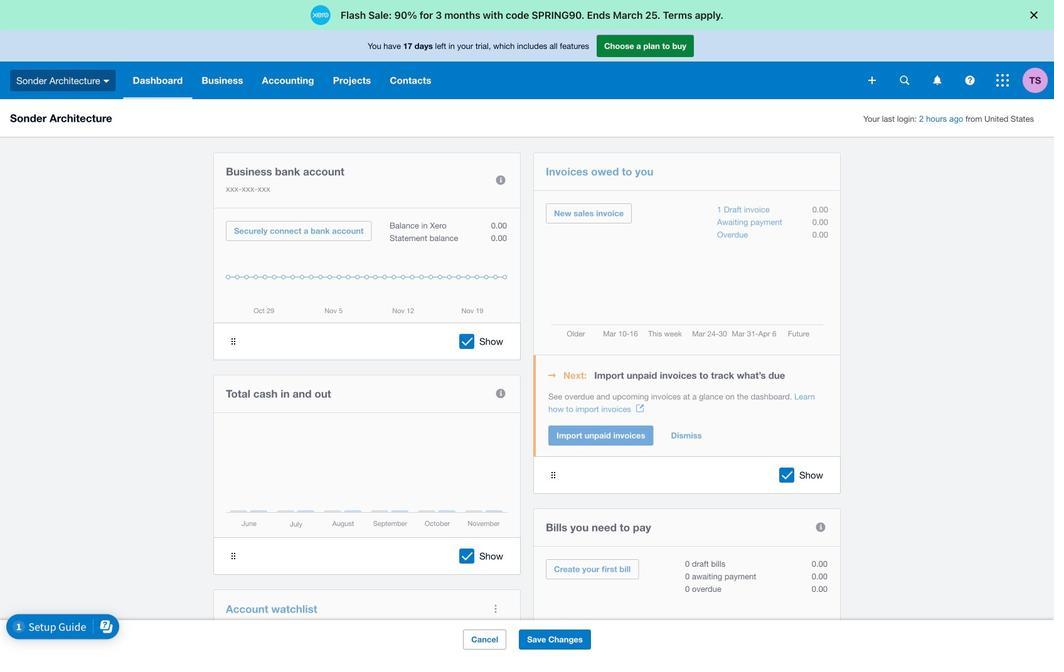 Task type: vqa. For each thing, say whether or not it's contained in the screenshot.
Manage menu toggle icon
no



Task type: locate. For each thing, give the bounding box(es) containing it.
panel body document
[[549, 390, 829, 416]]

0 horizontal spatial svg image
[[869, 77, 876, 84]]

dialog
[[0, 0, 1055, 30]]

svg image
[[997, 74, 1009, 87], [869, 77, 876, 84]]

banner
[[0, 30, 1055, 99]]

svg image
[[900, 76, 910, 85], [934, 76, 942, 85], [966, 76, 975, 85], [103, 80, 110, 83]]



Task type: describe. For each thing, give the bounding box(es) containing it.
1 horizontal spatial svg image
[[997, 74, 1009, 87]]

opens in a new tab image
[[636, 405, 644, 412]]



